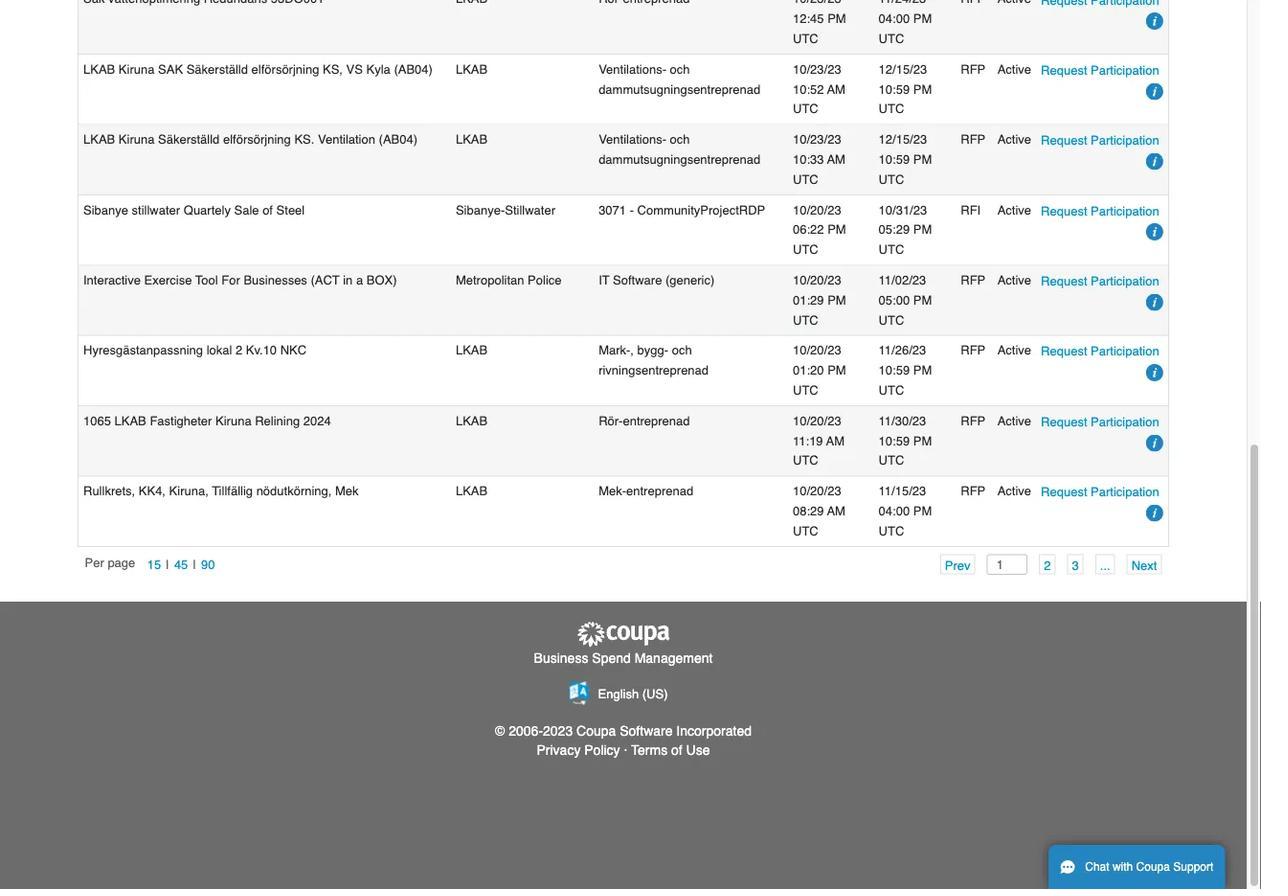 Task type: describe. For each thing, give the bounding box(es) containing it.
04:00 for 11/24/23
[[879, 12, 910, 26]]

request participation for 10/20/23 01:20 pm utc
[[1042, 344, 1160, 359]]

kv.10
[[246, 343, 277, 358]]

it
[[599, 273, 610, 287]]

utc inside 10/23/23 12:45 pm utc
[[793, 31, 819, 46]]

request for 10/20/23 01:29 pm utc
[[1042, 274, 1088, 288]]

11/26/23 10:59 pm utc
[[879, 343, 932, 397]]

utc inside the 10/20/23 06:22 pm utc
[[793, 242, 819, 257]]

och for 10/23/23 10:33 am utc
[[670, 132, 690, 147]]

entreprenad for rör-
[[623, 413, 690, 428]]

use
[[687, 742, 710, 758]]

request participation button for 10/23/23 10:33 am utc
[[1042, 130, 1160, 151]]

utc inside 11/26/23 10:59 pm utc
[[879, 383, 905, 397]]

ks.
[[295, 132, 315, 147]]

sibanye
[[83, 203, 128, 217]]

request participation for 10/23/23 10:52 am utc
[[1042, 63, 1160, 77]]

per page
[[85, 556, 135, 570]]

pm up 10/31/23
[[914, 152, 932, 167]]

nkc
[[280, 343, 307, 358]]

pm down 11/24/23 04:00 pm utc on the right top of page
[[914, 82, 932, 96]]

0 vertical spatial of
[[263, 203, 273, 217]]

10/20/23 for 11:19
[[793, 413, 842, 428]]

rullkrets, kk4, kiruna, tillfällig nödutkörning, mek
[[83, 484, 359, 498]]

communityprojectrdp
[[638, 203, 766, 217]]

rullkrets,
[[83, 484, 135, 498]]

request participation button for 10/20/23 08:29 am utc
[[1042, 482, 1160, 502]]

12/15/23 for 10/23/23 10:52 am utc
[[879, 62, 928, 76]]

01:20
[[793, 363, 825, 377]]

utc inside 10/20/23 01:20 pm utc
[[793, 383, 819, 397]]

1 vertical spatial (ab04)
[[379, 132, 418, 147]]

nödutkörning,
[[256, 484, 332, 498]]

10/31/23 05:29 pm utc
[[879, 203, 932, 257]]

Jump to page number field
[[988, 554, 1028, 575]]

pm inside 11/15/23 04:00 pm utc
[[914, 504, 932, 518]]

10/20/23 11:19 am utc
[[793, 413, 845, 468]]

next
[[1132, 558, 1158, 572]]

och inside mark-, bygg- och rivningsentreprenad
[[672, 343, 692, 358]]

,
[[631, 343, 634, 358]]

incorporated
[[677, 723, 752, 739]]

management
[[635, 650, 713, 665]]

rivningsentreprenad
[[599, 363, 709, 377]]

request for 10/20/23 01:20 pm utc
[[1042, 344, 1088, 359]]

kiruna for sak
[[119, 62, 155, 76]]

request for 10/20/23 11:19 am utc
[[1042, 415, 1088, 429]]

prev button
[[941, 554, 976, 574]]

privacy policy link
[[537, 742, 621, 758]]

support
[[1174, 860, 1214, 874]]

0 vertical spatial 2
[[236, 343, 243, 358]]

10/23/23 12:45 pm utc
[[793, 0, 847, 46]]

kyla
[[367, 62, 391, 76]]

request participation for 10/20/23 01:29 pm utc
[[1042, 274, 1160, 288]]

sibanye-
[[456, 203, 505, 217]]

3071 - communityprojectrdp
[[599, 203, 766, 217]]

och for 10/23/23 10:52 am utc
[[670, 62, 690, 76]]

2023
[[543, 723, 573, 739]]

06:22
[[793, 222, 825, 237]]

2024
[[304, 413, 331, 428]]

15
[[147, 557, 161, 571]]

next button
[[1127, 554, 1163, 574]]

request participation button for 10/20/23 06:22 pm utc
[[1042, 201, 1160, 221]]

-
[[630, 203, 634, 217]]

3
[[1073, 558, 1080, 572]]

05:29
[[879, 222, 910, 237]]

ventilations- och dammutsugningsentreprenad for 10:33
[[599, 132, 761, 167]]

3 button
[[1068, 554, 1084, 574]]

10:52
[[793, 82, 825, 96]]

active for 10/20/23 11:19 am utc
[[998, 413, 1032, 428]]

spend
[[592, 650, 631, 665]]

ventilations- for 10/23/23 10:33 am utc
[[599, 132, 667, 147]]

active for 10/23/23 10:33 am utc
[[998, 132, 1032, 147]]

90
[[201, 557, 215, 571]]

2 | from the left
[[193, 558, 196, 572]]

10:33
[[793, 152, 825, 167]]

10:59 for 10/20/23 01:20 pm utc
[[879, 363, 910, 377]]

mark-, bygg- och rivningsentreprenad
[[599, 343, 709, 377]]

... button
[[1096, 554, 1116, 574]]

request participation button for 10/20/23 11:19 am utc
[[1042, 412, 1160, 432]]

1 vertical spatial elförsörjning
[[223, 132, 291, 147]]

interactive
[[83, 273, 141, 287]]

it software (generic)
[[599, 273, 715, 287]]

10/23/23 for 10:52
[[793, 62, 842, 76]]

tool
[[195, 273, 218, 287]]

10:59 for 10/23/23 10:33 am utc
[[879, 152, 910, 167]]

police
[[528, 273, 562, 287]]

participation for 10/20/23 08:29 am utc
[[1091, 485, 1160, 499]]

1 vertical spatial of
[[672, 742, 683, 758]]

10/20/23 01:20 pm utc
[[793, 343, 847, 397]]

utc up 10/31/23
[[879, 172, 905, 186]]

am for 10:33
[[828, 152, 846, 167]]

per
[[85, 556, 104, 570]]

...
[[1101, 558, 1111, 572]]

mek
[[335, 484, 359, 498]]

request participation for 10/20/23 11:19 am utc
[[1042, 415, 1160, 429]]

10/23/23 for 12:45
[[793, 0, 842, 6]]

utc inside the 10/23/23 10:33 am utc
[[793, 172, 819, 186]]

10/20/23 for 08:29
[[793, 484, 842, 498]]

1065 lkab fastigheter kiruna relining 2024
[[83, 413, 331, 428]]

kiruna for säkerställd
[[119, 132, 155, 147]]

10/20/23 01:29 pm utc
[[793, 273, 847, 327]]

10:59 for 10/20/23 11:19 am utc
[[879, 433, 910, 448]]

rfi
[[961, 203, 981, 217]]

2 vertical spatial kiruna
[[216, 413, 252, 428]]

11/30/23 10:59 pm utc
[[879, 413, 932, 468]]

utc right 10/23/23 10:52 am utc at the top of page
[[879, 102, 905, 116]]

metropolitan
[[456, 273, 525, 287]]

11/15/23 04:00 pm utc
[[879, 484, 932, 538]]

90 button
[[196, 554, 220, 574]]

10/20/23 for 06:22
[[793, 203, 842, 217]]

0 vertical spatial säkerställd
[[187, 62, 248, 76]]

pm inside 10/20/23 01:20 pm utc
[[828, 363, 847, 377]]

© 2006-2023 coupa software incorporated
[[495, 723, 752, 739]]

utc inside 10/31/23 05:29 pm utc
[[879, 242, 905, 257]]

relining
[[255, 413, 300, 428]]

chat with coupa support
[[1086, 860, 1214, 874]]

utc inside 11/02/23 05:00 pm utc
[[879, 313, 905, 327]]

10/23/23 10:33 am utc
[[793, 132, 846, 186]]

active for 10/20/23 01:20 pm utc
[[998, 343, 1032, 358]]

45 button
[[169, 554, 193, 574]]

steel
[[277, 203, 305, 217]]

rfp for 10/20/23 01:29 pm utc
[[961, 273, 986, 287]]

navigation containing prev
[[929, 554, 1163, 575]]

request for 10/23/23 10:33 am utc
[[1042, 133, 1088, 148]]

sak
[[158, 62, 183, 76]]

1 | from the left
[[166, 558, 169, 572]]



Task type: vqa. For each thing, say whether or not it's contained in the screenshot.


Task type: locate. For each thing, give the bounding box(es) containing it.
4 rfp from the top
[[961, 343, 986, 358]]

dammutsugningsentreprenad
[[599, 82, 761, 96], [599, 152, 761, 167]]

stillwater
[[132, 203, 180, 217]]

software up terms
[[620, 723, 673, 739]]

dammutsugningsentreprenad for 10:33
[[599, 152, 761, 167]]

3 10/23/23 from the top
[[793, 132, 842, 147]]

1 vertical spatial 04:00
[[879, 504, 910, 518]]

6 request from the top
[[1042, 415, 1088, 429]]

10/23/23 up '12:45'
[[793, 0, 842, 6]]

0 horizontal spatial navigation
[[85, 554, 220, 575]]

1 ventilations- och dammutsugningsentreprenad from the top
[[599, 62, 761, 96]]

(ab04) right kyla
[[394, 62, 433, 76]]

1 vertical spatial 10/23/23
[[793, 62, 842, 76]]

05:00
[[879, 293, 910, 307]]

(ab04)
[[394, 62, 433, 76], [379, 132, 418, 147]]

utc down 01:29 at the top right of page
[[793, 313, 819, 327]]

active for 10/20/23 06:22 pm utc
[[998, 203, 1032, 217]]

entreprenad down rivningsentreprenad
[[623, 413, 690, 428]]

0 horizontal spatial 2
[[236, 343, 243, 358]]

interactive exercise tool for businesses (act in a box)
[[83, 273, 397, 287]]

0 horizontal spatial of
[[263, 203, 273, 217]]

rör-
[[599, 413, 623, 428]]

11/24/23
[[879, 0, 927, 6]]

3 10/20/23 from the top
[[793, 343, 842, 358]]

| right 15
[[166, 558, 169, 572]]

4 10/20/23 from the top
[[793, 413, 842, 428]]

2 right lokal
[[236, 343, 243, 358]]

participation for 10/20/23 01:20 pm utc
[[1091, 344, 1160, 359]]

am right the 08:29
[[828, 504, 846, 518]]

participation for 10/20/23 11:19 am utc
[[1091, 415, 1160, 429]]

3 participation from the top
[[1091, 204, 1160, 218]]

privacy policy
[[537, 742, 621, 758]]

pm inside 11/24/23 04:00 pm utc
[[914, 12, 932, 26]]

entreprenad down rör-entreprenad
[[627, 484, 694, 498]]

11/02/23 05:00 pm utc
[[879, 273, 932, 327]]

1 horizontal spatial of
[[672, 742, 683, 758]]

request participation for 10/23/23 10:33 am utc
[[1042, 133, 1160, 148]]

lkab kiruna sak säkerställd elförsörjning ks, vs kyla (ab04)
[[83, 62, 433, 76]]

kiruna,
[[169, 484, 209, 498]]

software right it
[[613, 273, 662, 287]]

| right 45
[[193, 558, 196, 572]]

rfp for 10/23/23 10:52 am utc
[[961, 62, 986, 76]]

10/23/23 up 10:33
[[793, 132, 842, 147]]

request participation button for 10/20/23 01:29 pm utc
[[1042, 271, 1160, 291]]

0 vertical spatial ventilations-
[[599, 62, 667, 76]]

2 rfp from the top
[[961, 132, 986, 147]]

am right 10:52
[[828, 82, 846, 96]]

(us)
[[643, 687, 668, 701]]

2 10/20/23 from the top
[[793, 273, 842, 287]]

0 vertical spatial dammutsugningsentreprenad
[[599, 82, 761, 96]]

12/15/23 10:59 pm utc for 10/23/23 10:52 am utc
[[879, 62, 932, 116]]

pm inside 11/02/23 05:00 pm utc
[[914, 293, 932, 307]]

1 10:59 from the top
[[879, 82, 910, 96]]

am
[[828, 82, 846, 96], [828, 152, 846, 167], [827, 433, 845, 448], [828, 504, 846, 518]]

säkerställd right sak
[[187, 62, 248, 76]]

5 10/20/23 from the top
[[793, 484, 842, 498]]

5 request from the top
[[1042, 344, 1088, 359]]

with
[[1113, 860, 1134, 874]]

10:59 for 10/23/23 10:52 am utc
[[879, 82, 910, 96]]

participation for 10/23/23 10:33 am utc
[[1091, 133, 1160, 148]]

10/23/23 up 10:52
[[793, 62, 842, 76]]

säkerställd
[[187, 62, 248, 76], [158, 132, 220, 147]]

coupa supplier portal image
[[576, 621, 672, 648]]

3 request participation from the top
[[1042, 204, 1160, 218]]

5 active from the top
[[998, 343, 1032, 358]]

utc inside 11/30/23 10:59 pm utc
[[879, 453, 905, 468]]

04:00 for 11/15/23
[[879, 504, 910, 518]]

1 12/15/23 10:59 pm utc from the top
[[879, 62, 932, 116]]

tillfällig
[[212, 484, 253, 498]]

3 request participation button from the top
[[1042, 201, 1160, 221]]

10:59 up 10/31/23
[[879, 152, 910, 167]]

1 request from the top
[[1042, 63, 1088, 77]]

pm down 11/30/23
[[914, 433, 932, 448]]

a
[[356, 273, 363, 287]]

navigation
[[85, 554, 220, 575], [929, 554, 1163, 575]]

0 horizontal spatial |
[[166, 558, 169, 572]]

3 active from the top
[[998, 203, 1032, 217]]

coupa up policy
[[577, 723, 616, 739]]

utc inside 10/20/23 01:29 pm utc
[[793, 313, 819, 327]]

sibanye stillwater quartely sale of steel
[[83, 203, 305, 217]]

utc inside 11/15/23 04:00 pm utc
[[879, 524, 905, 538]]

utc inside 10/20/23 11:19 am utc
[[793, 453, 819, 468]]

bygg-
[[638, 343, 669, 358]]

utc inside 10/20/23 08:29 am utc
[[793, 524, 819, 538]]

of left use
[[672, 742, 683, 758]]

fastigheter
[[150, 413, 212, 428]]

utc down 10:52
[[793, 102, 819, 116]]

1 12/15/23 from the top
[[879, 62, 928, 76]]

am for 10:52
[[828, 82, 846, 96]]

6 rfp from the top
[[961, 484, 986, 498]]

10/20/23 inside 10/20/23 08:29 am utc
[[793, 484, 842, 498]]

12/15/23 down 11/24/23 04:00 pm utc on the right top of page
[[879, 62, 928, 76]]

prev
[[946, 558, 971, 572]]

6 request participation from the top
[[1042, 415, 1160, 429]]

1 active from the top
[[998, 62, 1032, 76]]

1 vertical spatial software
[[620, 723, 673, 739]]

lokal
[[207, 343, 232, 358]]

3071
[[599, 203, 627, 217]]

utc inside 10/23/23 10:52 am utc
[[793, 102, 819, 116]]

navigation containing per page
[[85, 554, 220, 575]]

active for 10/23/23 10:52 am utc
[[998, 62, 1032, 76]]

4 request from the top
[[1042, 274, 1088, 288]]

säkerställd up sibanye stillwater quartely sale of steel
[[158, 132, 220, 147]]

utc down 05:29
[[879, 242, 905, 257]]

11/15/23
[[879, 484, 927, 498]]

1 ventilations- from the top
[[599, 62, 667, 76]]

pm inside the 10/20/23 06:22 pm utc
[[828, 222, 847, 237]]

pm inside 10/23/23 12:45 pm utc
[[828, 12, 847, 26]]

sale
[[234, 203, 259, 217]]

10:59 inside 11/30/23 10:59 pm utc
[[879, 433, 910, 448]]

utc down 06:22
[[793, 242, 819, 257]]

coupa right with
[[1137, 860, 1171, 874]]

0 vertical spatial 10/23/23
[[793, 0, 842, 6]]

pm down 11/02/23
[[914, 293, 932, 307]]

45
[[174, 557, 188, 571]]

request for 10/20/23 08:29 am utc
[[1042, 485, 1088, 499]]

pm right the 01:20
[[828, 363, 847, 377]]

rfp for 10/20/23 08:29 am utc
[[961, 484, 986, 498]]

1 vertical spatial dammutsugningsentreprenad
[[599, 152, 761, 167]]

0 vertical spatial elförsörjning
[[252, 62, 319, 76]]

7 request participation from the top
[[1042, 485, 1160, 499]]

am inside 10/20/23 08:29 am utc
[[828, 504, 846, 518]]

chat
[[1086, 860, 1110, 874]]

2 request from the top
[[1042, 133, 1088, 148]]

policy
[[585, 742, 621, 758]]

10/23/23 for 10:33
[[793, 132, 842, 147]]

1 vertical spatial 12/15/23 10:59 pm utc
[[879, 132, 932, 186]]

0 vertical spatial coupa
[[577, 723, 616, 739]]

utc down the 01:20
[[793, 383, 819, 397]]

(act
[[311, 273, 340, 287]]

(ab04) right ventilation
[[379, 132, 418, 147]]

|
[[166, 558, 169, 572], [193, 558, 196, 572]]

request for 10/20/23 06:22 pm utc
[[1042, 204, 1088, 218]]

2 12/15/23 from the top
[[879, 132, 928, 147]]

0 vertical spatial och
[[670, 62, 690, 76]]

4 participation from the top
[[1091, 274, 1160, 288]]

am for 11:19
[[827, 433, 845, 448]]

11/24/23 04:00 pm utc
[[879, 0, 932, 46]]

2 left 3 at the bottom of page
[[1045, 558, 1051, 572]]

pm right 01:29 at the top right of page
[[828, 293, 847, 307]]

10/20/23 for 01:20
[[793, 343, 842, 358]]

1 vertical spatial ventilations-
[[599, 132, 667, 147]]

1 vertical spatial 2
[[1045, 558, 1051, 572]]

5 request participation from the top
[[1042, 344, 1160, 359]]

10/20/23 up the 08:29
[[793, 484, 842, 498]]

04:00 inside 11/24/23 04:00 pm utc
[[879, 12, 910, 26]]

10/23/23 inside 10/23/23 10:52 am utc
[[793, 62, 842, 76]]

pm inside 10/20/23 01:29 pm utc
[[828, 293, 847, 307]]

1 vertical spatial säkerställd
[[158, 132, 220, 147]]

chat with coupa support button
[[1049, 845, 1226, 889]]

1 10/23/23 from the top
[[793, 0, 842, 6]]

pm down the 11/26/23
[[914, 363, 932, 377]]

in
[[343, 273, 353, 287]]

1 horizontal spatial coupa
[[1137, 860, 1171, 874]]

kiruna left relining at the top left
[[216, 413, 252, 428]]

5 rfp from the top
[[961, 413, 986, 428]]

4 10:59 from the top
[[879, 433, 910, 448]]

utc down 11/15/23
[[879, 524, 905, 538]]

2 vertical spatial 10/23/23
[[793, 132, 842, 147]]

12/15/23 for 10/23/23 10:33 am utc
[[879, 132, 928, 147]]

2 active from the top
[[998, 132, 1032, 147]]

lkab kiruna säkerställd elförsörjning ks. ventilation (ab04)
[[83, 132, 418, 147]]

0 vertical spatial 12/15/23
[[879, 62, 928, 76]]

2 10:59 from the top
[[879, 152, 910, 167]]

2006-
[[509, 723, 543, 739]]

6 active from the top
[[998, 413, 1032, 428]]

2 inside button
[[1045, 558, 1051, 572]]

utc down the 08:29
[[793, 524, 819, 538]]

10/20/23 up the 01:20
[[793, 343, 842, 358]]

terms
[[632, 742, 668, 758]]

11/02/23
[[879, 273, 927, 287]]

2 participation from the top
[[1091, 133, 1160, 148]]

4 request participation from the top
[[1042, 274, 1160, 288]]

request participation button for 10/20/23 01:20 pm utc
[[1042, 341, 1160, 362]]

12/15/23 10:59 pm utc down 11/24/23 04:00 pm utc on the right top of page
[[879, 62, 932, 116]]

am inside 10/23/23 10:52 am utc
[[828, 82, 846, 96]]

2 dammutsugningsentreprenad from the top
[[599, 152, 761, 167]]

ventilations-
[[599, 62, 667, 76], [599, 132, 667, 147]]

ventilations- och dammutsugningsentreprenad
[[599, 62, 761, 96], [599, 132, 761, 167]]

pm down 10/31/23
[[914, 222, 932, 237]]

coupa inside button
[[1137, 860, 1171, 874]]

10/20/23 06:22 pm utc
[[793, 203, 847, 257]]

0 vertical spatial entreprenad
[[623, 413, 690, 428]]

ventilations- och dammutsugningsentreprenad for 10:52
[[599, 62, 761, 96]]

5 request participation button from the top
[[1042, 341, 1160, 362]]

04:00 down 11/24/23 at top
[[879, 12, 910, 26]]

kiruna left sak
[[119, 62, 155, 76]]

10/20/23 up 01:29 at the top right of page
[[793, 273, 842, 287]]

utc down '12:45'
[[793, 31, 819, 46]]

0 vertical spatial ventilations- och dammutsugningsentreprenad
[[599, 62, 761, 96]]

mek-
[[599, 484, 627, 498]]

10/20/23
[[793, 203, 842, 217], [793, 273, 842, 287], [793, 343, 842, 358], [793, 413, 842, 428], [793, 484, 842, 498]]

for
[[222, 273, 240, 287]]

kiruna up stillwater
[[119, 132, 155, 147]]

participation for 10/20/23 06:22 pm utc
[[1091, 204, 1160, 218]]

mek-entreprenad
[[599, 484, 694, 498]]

1 dammutsugningsentreprenad from the top
[[599, 82, 761, 96]]

0 vertical spatial 04:00
[[879, 12, 910, 26]]

pm inside 11/30/23 10:59 pm utc
[[914, 433, 932, 448]]

1 10/20/23 from the top
[[793, 203, 842, 217]]

exercise
[[144, 273, 192, 287]]

0 vertical spatial software
[[613, 273, 662, 287]]

0 vertical spatial (ab04)
[[394, 62, 433, 76]]

©
[[495, 723, 505, 739]]

utc down the 11:19
[[793, 453, 819, 468]]

3 request from the top
[[1042, 204, 1088, 218]]

1 vertical spatial entreprenad
[[627, 484, 694, 498]]

1 participation from the top
[[1091, 63, 1160, 77]]

elförsörjning left ks,
[[252, 62, 319, 76]]

10:59 down 11/30/23
[[879, 433, 910, 448]]

7 request from the top
[[1042, 485, 1088, 499]]

active for 10/20/23 01:29 pm utc
[[998, 273, 1032, 287]]

7 participation from the top
[[1091, 485, 1160, 499]]

0 horizontal spatial coupa
[[577, 723, 616, 739]]

10/20/23 up the 11:19
[[793, 413, 842, 428]]

04:00
[[879, 12, 910, 26], [879, 504, 910, 518]]

rör-entreprenad
[[599, 413, 690, 428]]

10/20/23 08:29 am utc
[[793, 484, 846, 538]]

2 ventilations- och dammutsugningsentreprenad from the top
[[599, 132, 761, 167]]

utc inside 11/24/23 04:00 pm utc
[[879, 31, 905, 46]]

12/15/23
[[879, 62, 928, 76], [879, 132, 928, 147]]

1 request participation from the top
[[1042, 63, 1160, 77]]

12:45
[[793, 12, 825, 26]]

utc up 11/30/23
[[879, 383, 905, 397]]

active for 10/20/23 08:29 am utc
[[998, 484, 1032, 498]]

2 request participation button from the top
[[1042, 130, 1160, 151]]

2 12/15/23 10:59 pm utc from the top
[[879, 132, 932, 186]]

1 horizontal spatial 2
[[1045, 558, 1051, 572]]

1 vertical spatial ventilations- och dammutsugningsentreprenad
[[599, 132, 761, 167]]

10/20/23 inside 10/20/23 11:19 am utc
[[793, 413, 842, 428]]

mark-
[[599, 343, 631, 358]]

2 vertical spatial och
[[672, 343, 692, 358]]

10:59 down 11/24/23 04:00 pm utc on the right top of page
[[879, 82, 910, 96]]

15 | 45 | 90
[[147, 557, 215, 572]]

am inside 10/20/23 11:19 am utc
[[827, 433, 845, 448]]

participation for 10/23/23 10:52 am utc
[[1091, 63, 1160, 77]]

1 vertical spatial kiruna
[[119, 132, 155, 147]]

10/20/23 for 01:29
[[793, 273, 842, 287]]

pm
[[828, 12, 847, 26], [914, 12, 932, 26], [914, 82, 932, 96], [914, 152, 932, 167], [828, 222, 847, 237], [914, 222, 932, 237], [828, 293, 847, 307], [914, 293, 932, 307], [828, 363, 847, 377], [914, 363, 932, 377], [914, 433, 932, 448], [914, 504, 932, 518]]

2 10/23/23 from the top
[[793, 62, 842, 76]]

pm right 06:22
[[828, 222, 847, 237]]

pm down 11/24/23 at top
[[914, 12, 932, 26]]

2 ventilations- from the top
[[599, 132, 667, 147]]

terms of use link
[[632, 742, 710, 758]]

10/20/23 inside 10/20/23 01:29 pm utc
[[793, 273, 842, 287]]

dammutsugningsentreprenad for 10:52
[[599, 82, 761, 96]]

pm inside 11/26/23 10:59 pm utc
[[914, 363, 932, 377]]

1 vertical spatial 12/15/23
[[879, 132, 928, 147]]

request participation
[[1042, 63, 1160, 77], [1042, 133, 1160, 148], [1042, 204, 1160, 218], [1042, 274, 1160, 288], [1042, 344, 1160, 359], [1042, 415, 1160, 429], [1042, 485, 1160, 499]]

utc up 11/15/23
[[879, 453, 905, 468]]

hyresgästanpassning lokal 2 kv.10 nkc
[[83, 343, 307, 358]]

kk4,
[[139, 484, 166, 498]]

10/23/23
[[793, 0, 842, 6], [793, 62, 842, 76], [793, 132, 842, 147]]

2
[[236, 343, 243, 358], [1045, 558, 1051, 572]]

privacy
[[537, 742, 581, 758]]

3 10:59 from the top
[[879, 363, 910, 377]]

5 participation from the top
[[1091, 344, 1160, 359]]

04:00 down 11/15/23
[[879, 504, 910, 518]]

1 navigation from the left
[[85, 554, 220, 575]]

10/20/23 up 06:22
[[793, 203, 842, 217]]

entreprenad for mek-
[[627, 484, 694, 498]]

ventilations- for 10/23/23 10:52 am utc
[[599, 62, 667, 76]]

12/15/23 10:59 pm utc up 10/31/23
[[879, 132, 932, 186]]

3 rfp from the top
[[961, 273, 986, 287]]

11:19
[[793, 433, 824, 448]]

am for 08:29
[[828, 504, 846, 518]]

request participation for 10/20/23 06:22 pm utc
[[1042, 204, 1160, 218]]

1 04:00 from the top
[[879, 12, 910, 26]]

english
[[598, 687, 639, 701]]

1 vertical spatial och
[[670, 132, 690, 147]]

ventilation
[[318, 132, 376, 147]]

1 rfp from the top
[[961, 62, 986, 76]]

stillwater
[[505, 203, 556, 217]]

10/20/23 inside the 10/20/23 06:22 pm utc
[[793, 203, 842, 217]]

2 request participation from the top
[[1042, 133, 1160, 148]]

6 request participation button from the top
[[1042, 412, 1160, 432]]

0 vertical spatial kiruna
[[119, 62, 155, 76]]

utc down 10:33
[[793, 172, 819, 186]]

10/23/23 inside 10/23/23 12:45 pm utc
[[793, 0, 842, 6]]

coupa
[[577, 723, 616, 739], [1137, 860, 1171, 874]]

1065
[[83, 413, 111, 428]]

0 vertical spatial 12/15/23 10:59 pm utc
[[879, 62, 932, 116]]

10:59 inside 11/26/23 10:59 pm utc
[[879, 363, 910, 377]]

entreprenad
[[623, 413, 690, 428], [627, 484, 694, 498]]

10:59 down the 11/26/23
[[879, 363, 910, 377]]

pm right '12:45'
[[828, 12, 847, 26]]

of right the sale
[[263, 203, 273, 217]]

08:29
[[793, 504, 825, 518]]

request
[[1042, 63, 1088, 77], [1042, 133, 1088, 148], [1042, 204, 1088, 218], [1042, 274, 1088, 288], [1042, 344, 1088, 359], [1042, 415, 1088, 429], [1042, 485, 1088, 499]]

elförsörjning left ks.
[[223, 132, 291, 147]]

page
[[108, 556, 135, 570]]

10/20/23 inside 10/20/23 01:20 pm utc
[[793, 343, 842, 358]]

4 request participation button from the top
[[1042, 271, 1160, 291]]

request for 10/23/23 10:52 am utc
[[1042, 63, 1088, 77]]

request participation for 10/20/23 08:29 am utc
[[1042, 485, 1160, 499]]

request participation button for 10/23/23 10:52 am utc
[[1042, 60, 1160, 80]]

7 request participation button from the top
[[1042, 482, 1160, 502]]

6 participation from the top
[[1091, 415, 1160, 429]]

1 horizontal spatial navigation
[[929, 554, 1163, 575]]

1 request participation button from the top
[[1042, 60, 1160, 80]]

10/23/23 inside the 10/23/23 10:33 am utc
[[793, 132, 842, 147]]

rfp for 10/20/23 11:19 am utc
[[961, 413, 986, 428]]

metropolitan police
[[456, 273, 562, 287]]

utc down 11/24/23 at top
[[879, 31, 905, 46]]

2 04:00 from the top
[[879, 504, 910, 518]]

2 navigation from the left
[[929, 554, 1163, 575]]

1 horizontal spatial |
[[193, 558, 196, 572]]

4 active from the top
[[998, 273, 1032, 287]]

pm inside 10/31/23 05:29 pm utc
[[914, 222, 932, 237]]

12/15/23 up 10/31/23
[[879, 132, 928, 147]]

rfp for 10/23/23 10:33 am utc
[[961, 132, 986, 147]]

04:00 inside 11/15/23 04:00 pm utc
[[879, 504, 910, 518]]

12/15/23 10:59 pm utc for 10/23/23 10:33 am utc
[[879, 132, 932, 186]]

am inside the 10/23/23 10:33 am utc
[[828, 152, 846, 167]]

7 active from the top
[[998, 484, 1032, 498]]

participation for 10/20/23 01:29 pm utc
[[1091, 274, 1160, 288]]

box)
[[367, 273, 397, 287]]

terms of use
[[632, 742, 710, 758]]

rfp for 10/20/23 01:20 pm utc
[[961, 343, 986, 358]]

pm down 11/15/23
[[914, 504, 932, 518]]

am right 10:33
[[828, 152, 846, 167]]

1 vertical spatial coupa
[[1137, 860, 1171, 874]]

utc down 05:00
[[879, 313, 905, 327]]

business
[[534, 650, 589, 665]]

am right the 11:19
[[827, 433, 845, 448]]



